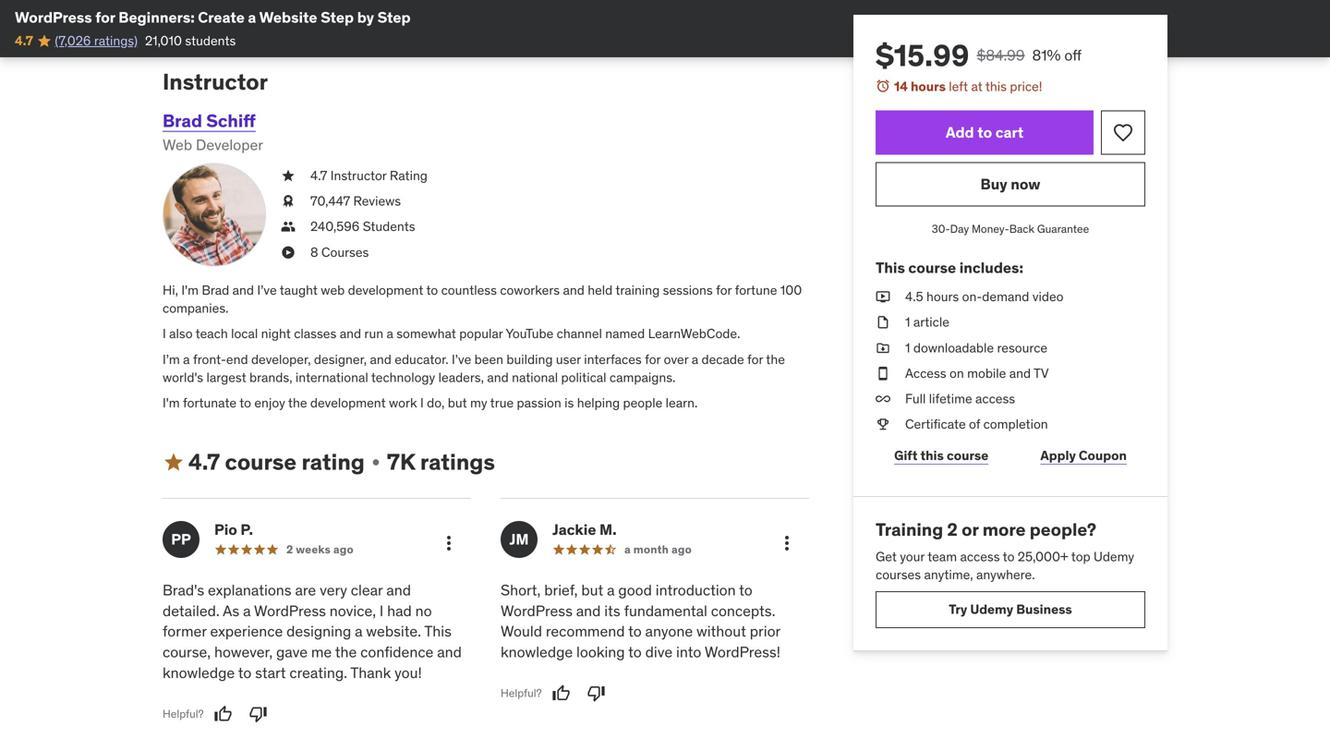 Task type: describe. For each thing, give the bounding box(es) containing it.
hours for 4.5
[[927, 288, 960, 305]]

access inside the training 2 or more people? get your team access to 25,000+ top udemy courses anytime, anywhere.
[[961, 548, 1001, 565]]

apply
[[1041, 447, 1077, 464]]

try udemy business link
[[876, 592, 1146, 629]]

2 inside the training 2 or more people? get your team access to 25,000+ top udemy courses anytime, anywhere.
[[948, 519, 958, 541]]

and right confidence
[[437, 643, 462, 662]]

30-day money-back guarantee
[[932, 222, 1090, 236]]

xsmall image for 1 downloadable resource
[[876, 339, 891, 357]]

30-
[[932, 222, 951, 236]]

dive
[[646, 643, 673, 662]]

coupon
[[1079, 447, 1127, 464]]

political
[[561, 369, 607, 386]]

$84.99
[[977, 46, 1025, 65]]

developer
[[196, 136, 263, 154]]

alarm image
[[876, 79, 891, 93]]

as
[[223, 601, 240, 620]]

course,
[[163, 643, 211, 662]]

ago for clear
[[333, 542, 354, 557]]

interfaces
[[584, 351, 642, 368]]

0 horizontal spatial wordpress
[[15, 8, 92, 27]]

confidence
[[361, 643, 434, 662]]

mark review by pio p. as unhelpful image
[[249, 705, 268, 724]]

access on mobile and tv
[[906, 365, 1050, 382]]

create
[[198, 8, 245, 27]]

1 article
[[906, 314, 950, 331]]

xsmall image for 8 courses
[[281, 243, 296, 261]]

guarantee
[[1038, 222, 1090, 236]]

brad's
[[163, 581, 204, 600]]

4.5 hours on-demand video
[[906, 288, 1064, 305]]

classes
[[294, 326, 337, 342]]

add to cart button
[[876, 111, 1094, 155]]

brad schiff web developer
[[163, 109, 263, 154]]

lifetime
[[930, 390, 973, 407]]

jackie m.
[[553, 520, 617, 539]]

money-
[[972, 222, 1010, 236]]

buy now button
[[876, 162, 1146, 207]]

and inside short, brief, but a good introduction to wordpress and its fundamental concepts. would recommend to anyone without prior knowledge looking to dive into wordpress!
[[576, 601, 601, 620]]

recommend
[[546, 622, 625, 641]]

to left enjoy
[[240, 395, 251, 411]]

xsmall image for 4.7 instructor rating
[[281, 167, 296, 185]]

brad schiff image
[[163, 163, 266, 267]]

or
[[962, 519, 979, 541]]

a right "over"
[[692, 351, 699, 368]]

14
[[895, 78, 908, 95]]

for up (7,026 ratings)
[[95, 8, 115, 27]]

additional actions for review by pio p. image
[[438, 532, 460, 554]]

course for rating
[[225, 448, 297, 476]]

brief,
[[545, 581, 578, 600]]

1 vertical spatial development
[[310, 395, 386, 411]]

concepts.
[[711, 601, 776, 620]]

a left month
[[625, 542, 631, 557]]

pio p.
[[214, 520, 253, 539]]

try
[[949, 601, 968, 618]]

to inside the training 2 or more people? get your team access to 25,000+ top udemy courses anytime, anywhere.
[[1003, 548, 1015, 565]]

mobile
[[968, 365, 1007, 382]]

hours for 14
[[911, 78, 946, 95]]

$15.99 $84.99 81% off
[[876, 37, 1082, 74]]

fortune
[[735, 282, 778, 299]]

me
[[311, 643, 332, 662]]

named
[[606, 326, 645, 342]]

and up local
[[233, 282, 254, 299]]

mark review by pio p. as helpful image
[[214, 705, 233, 724]]

helpful? for brad's explanations are very clear and detailed. as a wordpress novice, i had no former experience designing a website. this course, however, gave me the confidence and knowledge to start creating. thank you!
[[163, 707, 204, 721]]

81%
[[1033, 46, 1061, 65]]

world's
[[163, 369, 203, 386]]

ratings)
[[94, 32, 138, 49]]

gift this course
[[895, 447, 989, 464]]

1 step from the left
[[321, 8, 354, 27]]

to inside brad's explanations are very clear and detailed. as a wordpress novice, i had no former experience designing a website. this course, however, gave me the confidence and knowledge to start creating. thank you!
[[238, 664, 252, 683]]

learn.
[[666, 395, 698, 411]]

fortunate
[[183, 395, 237, 411]]

access
[[906, 365, 947, 382]]

business
[[1017, 601, 1073, 618]]

a right as
[[243, 601, 251, 620]]

helping
[[577, 395, 620, 411]]

to left countless
[[427, 282, 438, 299]]

had
[[387, 601, 412, 620]]

240,596 students
[[311, 218, 416, 235]]

the inside brad's explanations are very clear and detailed. as a wordpress novice, i had no former experience designing a website. this course, however, gave me the confidence and knowledge to start creating. thank you!
[[335, 643, 357, 662]]

p.
[[241, 520, 253, 539]]

a right create
[[248, 8, 256, 27]]

medium image
[[163, 451, 185, 474]]

brad's explanations are very clear and detailed. as a wordpress novice, i had no former experience designing a website. this course, however, gave me the confidence and knowledge to start creating. thank you!
[[163, 581, 462, 683]]

however,
[[214, 643, 273, 662]]

jackie
[[553, 520, 597, 539]]

to left dive
[[629, 643, 642, 662]]

but inside hi, i'm brad and i've taught web development to countless coworkers and held training sessions for fortune 100 companies. i also teach local night classes and run a somewhat popular youtube channel named learnwebcode. i'm a front-end developer, designer, and educator. i've been building user interfaces for over a decade for the world's largest brands, international technology leaders, and national political campaigns. i'm fortunate to enjoy the development work i do, but my true passion is helping people learn.
[[448, 395, 467, 411]]

my
[[470, 395, 488, 411]]

xsmall image for 70,447 reviews
[[281, 192, 296, 210]]

apply coupon
[[1041, 447, 1127, 464]]

learnwebcode.
[[648, 326, 741, 342]]

udemy inside the training 2 or more people? get your team access to 25,000+ top udemy courses anytime, anywhere.
[[1094, 548, 1135, 565]]

your
[[900, 548, 925, 565]]

tv
[[1034, 365, 1050, 382]]

coworkers
[[500, 282, 560, 299]]

are
[[295, 581, 316, 600]]

anyone
[[646, 622, 693, 641]]

0 horizontal spatial i've
[[257, 282, 277, 299]]

wordpress!
[[705, 643, 781, 662]]

end
[[226, 351, 248, 368]]

wishlist image
[[1113, 122, 1135, 144]]

240,596
[[311, 218, 360, 235]]

thank
[[351, 664, 391, 683]]

2 weeks ago
[[287, 542, 354, 557]]

technology
[[371, 369, 436, 386]]

1 horizontal spatial i'm
[[181, 282, 199, 299]]

70,447 reviews
[[311, 193, 401, 209]]

1 downloadable resource
[[906, 339, 1048, 356]]

without
[[697, 622, 747, 641]]

and down 'run'
[[370, 351, 392, 368]]

to inside button
[[978, 123, 993, 142]]

includes:
[[960, 258, 1024, 277]]

and left the tv
[[1010, 365, 1032, 382]]

buy now
[[981, 175, 1041, 194]]

for right 'decade'
[[748, 351, 764, 368]]

100
[[781, 282, 802, 299]]

i'm
[[163, 351, 180, 368]]

to up the concepts.
[[740, 581, 753, 600]]

short,
[[501, 581, 541, 600]]

pio
[[214, 520, 237, 539]]

ratings
[[420, 448, 495, 476]]

8 courses
[[311, 244, 369, 260]]

its
[[605, 601, 621, 620]]

left
[[949, 78, 969, 95]]

0 horizontal spatial the
[[288, 395, 307, 411]]

1 vertical spatial i've
[[452, 351, 472, 368]]

at
[[972, 78, 983, 95]]



Task type: vqa. For each thing, say whether or not it's contained in the screenshot.
Statement
no



Task type: locate. For each thing, give the bounding box(es) containing it.
0 horizontal spatial 4.7
[[15, 32, 33, 49]]

knowledge inside short, brief, but a good introduction to wordpress and its fundamental concepts. would recommend to anyone without prior knowledge looking to dive into wordpress!
[[501, 643, 573, 662]]

4.7 for 4.7
[[15, 32, 33, 49]]

ago for good
[[672, 542, 692, 557]]

team
[[928, 548, 958, 565]]

course up 4.5
[[909, 258, 957, 277]]

buy
[[981, 175, 1008, 194]]

i'm up companies.
[[181, 282, 199, 299]]

0 vertical spatial 1
[[906, 314, 911, 331]]

course
[[909, 258, 957, 277], [947, 447, 989, 464], [225, 448, 297, 476]]

0 horizontal spatial this
[[425, 622, 452, 641]]

i left do,
[[420, 395, 424, 411]]

0 horizontal spatial udemy
[[971, 601, 1014, 618]]

of
[[970, 416, 981, 433]]

this course includes:
[[876, 258, 1024, 277]]

0 vertical spatial access
[[976, 390, 1016, 407]]

1
[[906, 314, 911, 331], [906, 339, 911, 356]]

but inside short, brief, but a good introduction to wordpress and its fundamental concepts. would recommend to anyone without prior knowledge looking to dive into wordpress!
[[582, 581, 604, 600]]

0 horizontal spatial ago
[[333, 542, 354, 557]]

on
[[950, 365, 965, 382]]

xsmall image for full lifetime access
[[876, 390, 891, 408]]

1 horizontal spatial 2
[[948, 519, 958, 541]]

0 vertical spatial knowledge
[[501, 643, 573, 662]]

2 step from the left
[[378, 8, 411, 27]]

hours
[[911, 78, 946, 95], [927, 288, 960, 305]]

a down novice,
[[355, 622, 363, 641]]

been
[[475, 351, 504, 368]]

night
[[261, 326, 291, 342]]

2 horizontal spatial 4.7
[[311, 167, 328, 184]]

to up the anywhere.
[[1003, 548, 1015, 565]]

cart
[[996, 123, 1024, 142]]

development
[[348, 282, 424, 299], [310, 395, 386, 411]]

to left cart
[[978, 123, 993, 142]]

designer,
[[314, 351, 367, 368]]

0 vertical spatial udemy
[[1094, 548, 1135, 565]]

good
[[619, 581, 652, 600]]

knowledge inside brad's explanations are very clear and detailed. as a wordpress novice, i had no former experience designing a website. this course, however, gave me the confidence and knowledge to start creating. thank you!
[[163, 664, 235, 683]]

1 vertical spatial hours
[[927, 288, 960, 305]]

access down mobile
[[976, 390, 1016, 407]]

knowledge down the course,
[[163, 664, 235, 683]]

reviews
[[354, 193, 401, 209]]

building
[[507, 351, 553, 368]]

0 horizontal spatial helpful?
[[163, 707, 204, 721]]

developer,
[[251, 351, 311, 368]]

the
[[766, 351, 786, 368], [288, 395, 307, 411], [335, 643, 357, 662]]

udemy inside "link"
[[971, 601, 1014, 618]]

step right by
[[378, 8, 411, 27]]

xsmall image
[[281, 167, 296, 185], [281, 192, 296, 210], [876, 390, 891, 408], [369, 455, 383, 470]]

2 ago from the left
[[672, 542, 692, 557]]

xsmall image for 240,596 students
[[281, 218, 296, 236]]

2 horizontal spatial wordpress
[[501, 601, 573, 620]]

1 vertical spatial but
[[582, 581, 604, 600]]

i inside brad's explanations are very clear and detailed. as a wordpress novice, i had no former experience designing a website. this course, however, gave me the confidence and knowledge to start creating. thank you!
[[380, 601, 384, 620]]

1 left article
[[906, 314, 911, 331]]

0 horizontal spatial step
[[321, 8, 354, 27]]

1 vertical spatial helpful?
[[163, 707, 204, 721]]

0 horizontal spatial i'm
[[163, 395, 180, 411]]

2 left weeks
[[287, 542, 293, 557]]

1 for 1 article
[[906, 314, 911, 331]]

into
[[677, 643, 702, 662]]

0 horizontal spatial instructor
[[163, 68, 268, 96]]

1 horizontal spatial udemy
[[1094, 548, 1135, 565]]

1 vertical spatial brad
[[202, 282, 229, 299]]

xsmall image for access on mobile and tv
[[876, 364, 891, 383]]

4.7 left (7,026
[[15, 32, 33, 49]]

1 horizontal spatial ago
[[672, 542, 692, 557]]

0 vertical spatial this
[[986, 78, 1007, 95]]

for up campaigns.
[[645, 351, 661, 368]]

gave
[[276, 643, 308, 662]]

knowledge down would
[[501, 643, 573, 662]]

people
[[623, 395, 663, 411]]

a up its
[[607, 581, 615, 600]]

on-
[[963, 288, 983, 305]]

development down international
[[310, 395, 386, 411]]

a right 'run'
[[387, 326, 394, 342]]

and up recommend
[[576, 601, 601, 620]]

wordpress for beginners: create a website step by step
[[15, 8, 411, 27]]

helpful? left mark review by pio p. as helpful image
[[163, 707, 204, 721]]

experience
[[210, 622, 283, 641]]

but
[[448, 395, 467, 411], [582, 581, 604, 600]]

step
[[321, 8, 354, 27], [378, 8, 411, 27]]

0 horizontal spatial knowledge
[[163, 664, 235, 683]]

7k
[[387, 448, 416, 476]]

step left by
[[321, 8, 354, 27]]

1 1 from the top
[[906, 314, 911, 331]]

2 vertical spatial 4.7
[[189, 448, 220, 476]]

downloadable
[[914, 339, 995, 356]]

this
[[986, 78, 1007, 95], [921, 447, 944, 464]]

ago right month
[[672, 542, 692, 557]]

1 horizontal spatial the
[[335, 643, 357, 662]]

to
[[978, 123, 993, 142], [427, 282, 438, 299], [240, 395, 251, 411], [1003, 548, 1015, 565], [740, 581, 753, 600], [629, 622, 642, 641], [629, 643, 642, 662], [238, 664, 252, 683]]

course inside "link"
[[947, 447, 989, 464]]

detailed.
[[163, 601, 220, 620]]

front-
[[193, 351, 226, 368]]

companies.
[[163, 300, 229, 317]]

website.
[[366, 622, 421, 641]]

wordpress up (7,026
[[15, 8, 92, 27]]

passion
[[517, 395, 562, 411]]

0 vertical spatial brad
[[163, 109, 202, 132]]

0 vertical spatial this
[[876, 258, 906, 277]]

2 vertical spatial i
[[380, 601, 384, 620]]

instructor up the brad schiff link
[[163, 68, 268, 96]]

development up 'run'
[[348, 282, 424, 299]]

0 vertical spatial helpful?
[[501, 686, 542, 701]]

0 vertical spatial i
[[163, 326, 166, 342]]

this inside brad's explanations are very clear and detailed. as a wordpress novice, i had no former experience designing a website. this course, however, gave me the confidence and knowledge to start creating. thank you!
[[425, 622, 452, 641]]

1 vertical spatial i'm
[[163, 395, 180, 411]]

and up 'had'
[[387, 581, 411, 600]]

1 horizontal spatial step
[[378, 8, 411, 27]]

start
[[255, 664, 286, 683]]

4.7 for 4.7 course rating
[[189, 448, 220, 476]]

1 horizontal spatial knowledge
[[501, 643, 573, 662]]

1 horizontal spatial instructor
[[331, 167, 387, 184]]

website
[[259, 8, 318, 27]]

xsmall image for certificate of completion
[[876, 415, 891, 434]]

0 vertical spatial hours
[[911, 78, 946, 95]]

1 horizontal spatial but
[[582, 581, 604, 600]]

hi,
[[163, 282, 178, 299]]

xsmall image for 1 article
[[876, 313, 891, 332]]

1 vertical spatial knowledge
[[163, 664, 235, 683]]

mark review by jackie m. as unhelpful image
[[587, 684, 606, 703]]

mark review by jackie m. as helpful image
[[552, 684, 571, 703]]

a inside short, brief, but a good introduction to wordpress and its fundamental concepts. would recommend to anyone without prior knowledge looking to dive into wordpress!
[[607, 581, 615, 600]]

0 vertical spatial but
[[448, 395, 467, 411]]

1 horizontal spatial this
[[876, 258, 906, 277]]

4.7 up 70,447
[[311, 167, 328, 184]]

this inside gift this course "link"
[[921, 447, 944, 464]]

course down enjoy
[[225, 448, 297, 476]]

1 vertical spatial i
[[420, 395, 424, 411]]

looking
[[577, 643, 625, 662]]

0 vertical spatial 4.7
[[15, 32, 33, 49]]

and left 'run'
[[340, 326, 361, 342]]

gift this course link
[[876, 437, 1008, 474]]

(7,026 ratings)
[[55, 32, 138, 49]]

0 vertical spatial 2
[[948, 519, 958, 541]]

additional actions for review by jackie m. image
[[776, 532, 799, 554]]

brad inside hi, i'm brad and i've taught web development to countless coworkers and held training sessions for fortune 100 companies. i also teach local night classes and run a somewhat popular youtube channel named learnwebcode. i'm a front-end developer, designer, and educator. i've been building user interfaces for over a decade for the world's largest brands, international technology leaders, and national political campaigns. i'm fortunate to enjoy the development work i do, but my true passion is helping people learn.
[[202, 282, 229, 299]]

a month ago
[[625, 542, 692, 557]]

4.7 instructor rating
[[311, 167, 428, 184]]

ago
[[333, 542, 354, 557], [672, 542, 692, 557]]

i left also on the top
[[163, 326, 166, 342]]

you!
[[395, 664, 422, 683]]

but right brief,
[[582, 581, 604, 600]]

i'm down world's
[[163, 395, 180, 411]]

brad up web
[[163, 109, 202, 132]]

taught
[[280, 282, 318, 299]]

to left anyone
[[629, 622, 642, 641]]

the right 'decade'
[[766, 351, 786, 368]]

1 vertical spatial access
[[961, 548, 1001, 565]]

0 horizontal spatial 2
[[287, 542, 293, 557]]

udemy right try
[[971, 601, 1014, 618]]

over
[[664, 351, 689, 368]]

designing
[[287, 622, 351, 641]]

1 vertical spatial instructor
[[331, 167, 387, 184]]

demand
[[983, 288, 1030, 305]]

knowledge
[[501, 643, 573, 662], [163, 664, 235, 683]]

full
[[906, 390, 926, 407]]

wordpress inside short, brief, but a good introduction to wordpress and its fundamental concepts. would recommend to anyone without prior knowledge looking to dive into wordpress!
[[501, 601, 573, 620]]

4.7 right medium image
[[189, 448, 220, 476]]

youtube
[[506, 326, 554, 342]]

1 horizontal spatial i
[[380, 601, 384, 620]]

1 up access
[[906, 339, 911, 356]]

1 horizontal spatial wordpress
[[254, 601, 326, 620]]

month
[[634, 542, 669, 557]]

course down the of
[[947, 447, 989, 464]]

but left my
[[448, 395, 467, 411]]

schiff
[[206, 109, 256, 132]]

the right me
[[335, 643, 357, 662]]

2 horizontal spatial i
[[420, 395, 424, 411]]

access down or
[[961, 548, 1001, 565]]

ago right weeks
[[333, 542, 354, 557]]

completion
[[984, 416, 1049, 433]]

work
[[389, 395, 417, 411]]

now
[[1011, 175, 1041, 194]]

instructor up 70,447 reviews
[[331, 167, 387, 184]]

0 vertical spatial the
[[766, 351, 786, 368]]

popular
[[460, 326, 503, 342]]

decade
[[702, 351, 745, 368]]

run
[[365, 326, 384, 342]]

prior
[[750, 622, 781, 641]]

1 vertical spatial the
[[288, 395, 307, 411]]

brad
[[163, 109, 202, 132], [202, 282, 229, 299]]

price!
[[1011, 78, 1043, 95]]

the right enjoy
[[288, 395, 307, 411]]

m.
[[600, 520, 617, 539]]

1 vertical spatial this
[[425, 622, 452, 641]]

2 horizontal spatial the
[[766, 351, 786, 368]]

1 vertical spatial 4.7
[[311, 167, 328, 184]]

1 for 1 downloadable resource
[[906, 339, 911, 356]]

0 vertical spatial instructor
[[163, 68, 268, 96]]

i left 'had'
[[380, 601, 384, 620]]

xsmall image for 4.5 hours on-demand video
[[876, 288, 891, 306]]

hours up article
[[927, 288, 960, 305]]

1 vertical spatial udemy
[[971, 601, 1014, 618]]

a right i'm
[[183, 351, 190, 368]]

1 vertical spatial 2
[[287, 542, 293, 557]]

no
[[416, 601, 432, 620]]

for left fortune
[[716, 282, 732, 299]]

to down however,
[[238, 664, 252, 683]]

brad inside brad schiff web developer
[[163, 109, 202, 132]]

1 ago from the left
[[333, 542, 354, 557]]

4.7 for 4.7 instructor rating
[[311, 167, 328, 184]]

brad up companies.
[[202, 282, 229, 299]]

and down been
[[487, 369, 509, 386]]

training
[[876, 519, 944, 541]]

pp
[[171, 530, 191, 549]]

this right at
[[986, 78, 1007, 95]]

wordpress up would
[[501, 601, 573, 620]]

1 horizontal spatial i've
[[452, 351, 472, 368]]

2 1 from the top
[[906, 339, 911, 356]]

udemy right top
[[1094, 548, 1135, 565]]

course for includes:
[[909, 258, 957, 277]]

enjoy
[[254, 395, 285, 411]]

web
[[321, 282, 345, 299]]

leaders,
[[439, 369, 484, 386]]

helpful? left mark review by jackie m. as helpful image
[[501, 686, 542, 701]]

1 horizontal spatial this
[[986, 78, 1007, 95]]

explanations
[[208, 581, 292, 600]]

hours right "14"
[[911, 78, 946, 95]]

short, brief, but a good introduction to wordpress and its fundamental concepts. would recommend to anyone without prior knowledge looking to dive into wordpress!
[[501, 581, 781, 662]]

0 vertical spatial development
[[348, 282, 424, 299]]

1 horizontal spatial helpful?
[[501, 686, 542, 701]]

1 vertical spatial this
[[921, 447, 944, 464]]

0 vertical spatial i've
[[257, 282, 277, 299]]

would
[[501, 622, 543, 641]]

2 vertical spatial the
[[335, 643, 357, 662]]

25,000+
[[1018, 548, 1069, 565]]

i
[[163, 326, 166, 342], [420, 395, 424, 411], [380, 601, 384, 620]]

1 vertical spatial 1
[[906, 339, 911, 356]]

i've up leaders,
[[452, 351, 472, 368]]

wordpress down are
[[254, 601, 326, 620]]

full lifetime access
[[906, 390, 1016, 407]]

0 vertical spatial i'm
[[181, 282, 199, 299]]

apply coupon button
[[1022, 437, 1146, 474]]

i've left taught
[[257, 282, 277, 299]]

and left held
[[563, 282, 585, 299]]

0 horizontal spatial but
[[448, 395, 467, 411]]

add to cart
[[946, 123, 1024, 142]]

2 left or
[[948, 519, 958, 541]]

this right gift
[[921, 447, 944, 464]]

helpful? for short, brief, but a good introduction to wordpress and its fundamental concepts. would recommend to anyone without prior knowledge looking to dive into wordpress!
[[501, 686, 542, 701]]

xsmall image
[[281, 218, 296, 236], [281, 243, 296, 261], [876, 288, 891, 306], [876, 313, 891, 332], [876, 339, 891, 357], [876, 364, 891, 383], [876, 415, 891, 434]]

wordpress inside brad's explanations are very clear and detailed. as a wordpress novice, i had no former experience designing a website. this course, however, gave me the confidence and knowledge to start creating. thank you!
[[254, 601, 326, 620]]

1 horizontal spatial 4.7
[[189, 448, 220, 476]]

sessions
[[663, 282, 713, 299]]

teach
[[196, 326, 228, 342]]

0 horizontal spatial i
[[163, 326, 166, 342]]

0 horizontal spatial this
[[921, 447, 944, 464]]

$15.99
[[876, 37, 970, 74]]



